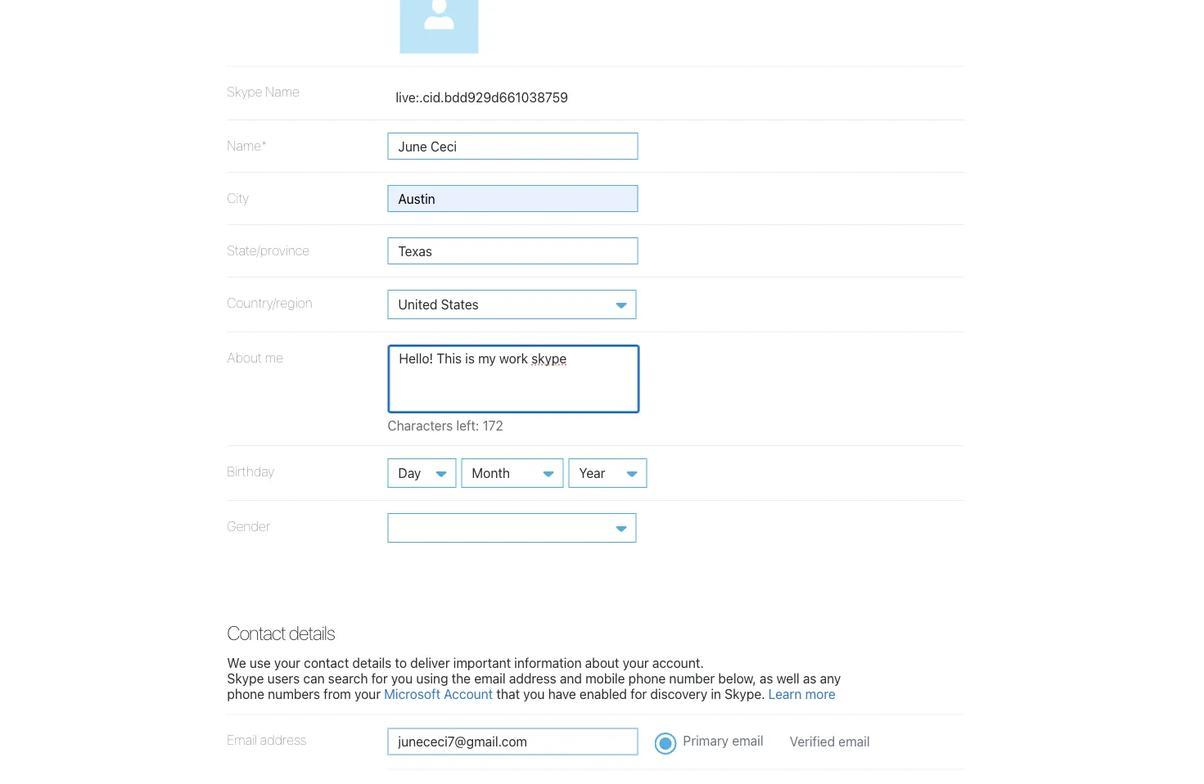 Task type: vqa. For each thing, say whether or not it's contained in the screenshot.
mobile
yes



Task type: describe. For each thing, give the bounding box(es) containing it.
year
[[579, 465, 606, 481]]

we use your contact details to deliver important information about your account. skype users can search for you using the email address and mobile phone number below, as well as any phone numbers from your
[[227, 655, 841, 702]]

microsoft
[[384, 687, 441, 702]]

Set as primary email radio
[[655, 733, 677, 755]]

use
[[250, 655, 271, 671]]

1 as from the left
[[760, 671, 773, 686]]

in
[[711, 687, 721, 702]]

0 horizontal spatial details
[[289, 622, 335, 644]]

more
[[805, 687, 836, 702]]

microsoft account link
[[384, 687, 493, 702]]

Email address 1 text field
[[388, 728, 638, 755]]

account
[[444, 687, 493, 702]]

verified email
[[790, 734, 870, 750]]

skype.
[[725, 687, 765, 702]]

verified
[[790, 734, 835, 750]]

the
[[452, 671, 471, 686]]

Name* text field
[[388, 132, 638, 160]]

City text field
[[388, 185, 638, 212]]

characters left: 172
[[388, 417, 503, 433]]

1 horizontal spatial phone
[[629, 671, 666, 686]]

for inside the we use your contact details to deliver important information about your account. skype users can search for you using the email address and mobile phone number below, as well as any phone numbers from your
[[371, 671, 388, 686]]

email for primary email
[[732, 733, 764, 749]]

contact
[[304, 655, 349, 671]]

from
[[324, 687, 351, 702]]

left:
[[456, 417, 479, 433]]

1 horizontal spatial you
[[523, 687, 545, 702]]

birthday
[[227, 463, 274, 479]]

account.
[[653, 655, 704, 671]]

address inside the we use your contact details to deliver important information about your account. skype users can search for you using the email address and mobile phone number below, as well as any phone numbers from your
[[509, 671, 557, 686]]

status containing characters left:
[[388, 417, 583, 433]]

email
[[227, 733, 257, 748]]

1 horizontal spatial your
[[355, 687, 381, 702]]

skype inside the we use your contact details to deliver important information about your account. skype users can search for you using the email address and mobile phone number below, as well as any phone numbers from your
[[227, 671, 264, 686]]

microsoft account that you have enabled for discovery in skype. learn more
[[384, 687, 836, 702]]

details inside the we use your contact details to deliver important information about your account. skype users can search for you using the email address and mobile phone number below, as well as any phone numbers from your
[[353, 655, 392, 671]]

address inside option group
[[260, 733, 307, 748]]

you inside the we use your contact details to deliver important information about your account. skype users can search for you using the email address and mobile phone number below, as well as any phone numbers from your
[[391, 671, 413, 686]]

state/province
[[227, 242, 310, 258]]

enabled
[[580, 687, 627, 702]]

we
[[227, 655, 246, 671]]

and
[[560, 671, 582, 686]]

any
[[820, 671, 841, 686]]

that
[[497, 687, 520, 702]]



Task type: locate. For each thing, give the bounding box(es) containing it.
email
[[474, 671, 506, 686], [732, 733, 764, 749], [839, 734, 870, 750]]

skype name
[[227, 84, 300, 100]]

about me
[[227, 349, 283, 365]]

2 horizontal spatial email
[[839, 734, 870, 750]]

states
[[441, 296, 479, 312]]

0 horizontal spatial address
[[260, 733, 307, 748]]

characters
[[388, 417, 453, 433]]

phone down we
[[227, 687, 265, 702]]

1 vertical spatial details
[[353, 655, 392, 671]]

gender
[[227, 518, 270, 534]]

well
[[777, 671, 800, 686]]

united
[[398, 296, 438, 312]]

numbers
[[268, 687, 320, 702]]

primary email
[[683, 733, 764, 749]]

name*
[[227, 137, 267, 153]]

as left the well in the right bottom of the page
[[760, 671, 773, 686]]

State/province text field
[[388, 237, 638, 264]]

you right 'that'
[[523, 687, 545, 702]]

address
[[509, 671, 557, 686], [260, 733, 307, 748]]

users
[[267, 671, 300, 686]]

phone
[[629, 671, 666, 686], [227, 687, 265, 702]]

as up learn more link on the bottom
[[803, 671, 817, 686]]

you down to
[[391, 671, 413, 686]]

1 horizontal spatial address
[[509, 671, 557, 686]]

mobile
[[586, 671, 625, 686]]

details up contact at the bottom of page
[[289, 622, 335, 644]]

day
[[398, 465, 421, 481]]

0 vertical spatial address
[[509, 671, 557, 686]]

discovery
[[651, 687, 708, 702]]

1 vertical spatial address
[[260, 733, 307, 748]]

your right about
[[623, 655, 649, 671]]

email for verified email
[[839, 734, 870, 750]]

contact details
[[227, 622, 335, 644]]

0 horizontal spatial for
[[371, 671, 388, 686]]

using
[[416, 671, 448, 686]]

email right primary
[[732, 733, 764, 749]]

as
[[760, 671, 773, 686], [803, 671, 817, 686]]

2 as from the left
[[803, 671, 817, 686]]

email right verified
[[839, 734, 870, 750]]

skype
[[227, 84, 263, 100], [227, 671, 264, 686]]

address down information
[[509, 671, 557, 686]]

for
[[371, 671, 388, 686], [631, 687, 647, 702]]

united states
[[398, 296, 479, 312]]

1 horizontal spatial for
[[631, 687, 647, 702]]

option group containing email address
[[227, 715, 964, 771]]

1 horizontal spatial details
[[353, 655, 392, 671]]

can
[[303, 671, 325, 686]]

phone down account.
[[629, 671, 666, 686]]

country/region
[[227, 295, 313, 310]]

your up users
[[274, 655, 301, 671]]

learn
[[769, 687, 802, 702]]

0 horizontal spatial phone
[[227, 687, 265, 702]]

0 vertical spatial details
[[289, 622, 335, 644]]

skype left name
[[227, 84, 263, 100]]

about
[[585, 655, 619, 671]]

status
[[388, 417, 583, 433]]

important
[[453, 655, 511, 671]]

2 skype from the top
[[227, 671, 264, 686]]

name
[[266, 84, 300, 100]]

your
[[274, 655, 301, 671], [623, 655, 649, 671], [355, 687, 381, 702]]

you
[[391, 671, 413, 686], [523, 687, 545, 702]]

details up search
[[353, 655, 392, 671]]

live:.cid.bdd929d661038759
[[396, 90, 568, 105]]

to
[[395, 655, 407, 671]]

0 horizontal spatial email
[[474, 671, 506, 686]]

option group
[[227, 715, 964, 771]]

email address
[[227, 733, 307, 748]]

1 horizontal spatial as
[[803, 671, 817, 686]]

number
[[669, 671, 715, 686]]

information
[[514, 655, 582, 671]]

contact
[[227, 622, 285, 644]]

1 horizontal spatial email
[[732, 733, 764, 749]]

0 horizontal spatial as
[[760, 671, 773, 686]]

172
[[483, 417, 503, 433]]

learn more link
[[769, 687, 836, 702]]

0 horizontal spatial you
[[391, 671, 413, 686]]

email inside the we use your contact details to deliver important information about your account. skype users can search for you using the email address and mobile phone number below, as well as any phone numbers from your
[[474, 671, 506, 686]]

deliver
[[410, 655, 450, 671]]

month
[[472, 465, 510, 481]]

for right search
[[371, 671, 388, 686]]

email down important
[[474, 671, 506, 686]]

city
[[227, 190, 249, 205]]

details
[[289, 622, 335, 644], [353, 655, 392, 671]]

primary
[[683, 733, 729, 749]]

search
[[328, 671, 368, 686]]

address right 'email'
[[260, 733, 307, 748]]

1 skype from the top
[[227, 84, 263, 100]]

for right enabled
[[631, 687, 647, 702]]

have
[[548, 687, 576, 702]]

your down search
[[355, 687, 381, 702]]

0 horizontal spatial your
[[274, 655, 301, 671]]

About me text field
[[388, 345, 640, 413]]

below,
[[719, 671, 756, 686]]

me
[[265, 349, 283, 365]]

skype down we
[[227, 671, 264, 686]]

1 vertical spatial skype
[[227, 671, 264, 686]]

2 horizontal spatial your
[[623, 655, 649, 671]]

about
[[227, 349, 262, 365]]

0 vertical spatial skype
[[227, 84, 263, 100]]



